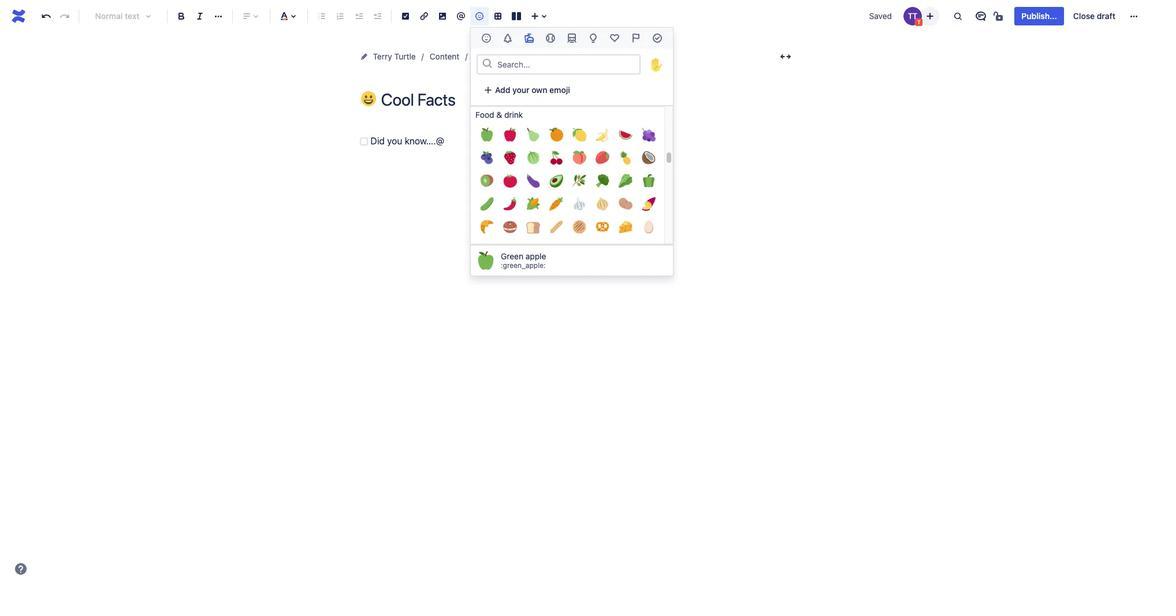 Task type: vqa. For each thing, say whether or not it's contained in the screenshot.
bottommost The 2
no



Task type: locate. For each thing, give the bounding box(es) containing it.
choose an emoji category tab list
[[471, 28, 673, 49]]

:corn: image
[[527, 197, 540, 211]]

:sweet_potato: image
[[642, 197, 656, 211]]

cell down :pretzel: icon
[[591, 239, 614, 261]]

did
[[371, 136, 385, 146]]

:olive: image
[[573, 174, 587, 188]]

6 cell from the left
[[591, 239, 614, 261]]

cell down :bagel: icon
[[499, 239, 522, 261]]

:onion: image
[[596, 197, 610, 211]]

green
[[501, 251, 524, 261]]

:tomato: image
[[503, 174, 517, 188]]

more image
[[1128, 9, 1142, 23]]

1 vertical spatial add
[[495, 85, 511, 95]]

0 vertical spatial add
[[456, 72, 472, 82]]

:raised_hand: image
[[647, 54, 668, 75]]

:cucumber: image
[[480, 197, 494, 211]]

5 cell from the left
[[568, 239, 591, 261]]

:peach: image
[[573, 151, 587, 165]]

1 horizontal spatial add
[[495, 85, 511, 95]]

add left header
[[456, 72, 472, 82]]

:cherries: image
[[550, 151, 564, 165]]

terry turtle
[[373, 51, 416, 61]]

4 cell from the left
[[545, 239, 568, 261]]

:green_apple:
[[501, 261, 546, 270]]

:bread: image
[[527, 220, 540, 234]]

cell
[[476, 239, 499, 261], [499, 239, 522, 261], [522, 239, 545, 261], [545, 239, 568, 261], [568, 239, 591, 261], [591, 239, 614, 261], [614, 239, 638, 261], [638, 239, 661, 261]]

add for add header image
[[456, 72, 472, 82]]

:french_bread: image
[[550, 220, 564, 234]]

apple
[[526, 251, 546, 261]]

food & drink grid
[[471, 106, 673, 262]]

cell down :cheese: icon
[[614, 239, 638, 261]]

nature image
[[501, 31, 515, 45]]

outdent ⇧tab image
[[352, 9, 366, 23]]

:garlic: image
[[573, 197, 587, 211]]

:pretzel: image
[[596, 220, 610, 234]]

travel & places image
[[565, 31, 579, 45]]

your
[[513, 85, 530, 95]]

close
[[1074, 11, 1095, 21]]

add
[[456, 72, 472, 82], [495, 85, 511, 95]]

:raised_hand: image
[[650, 58, 664, 71]]

numbered list ⌘⇧7 image
[[334, 9, 347, 23]]

redo ⌘⇧z image
[[58, 9, 72, 23]]

people image
[[480, 31, 493, 45]]

overview link
[[474, 50, 508, 64]]

cell down the :flatbread: image
[[568, 239, 591, 261]]

close draft
[[1074, 11, 1116, 21]]

cell down :french_bread: image
[[545, 239, 568, 261]]

0 horizontal spatial add
[[456, 72, 472, 82]]

did you know….@
[[371, 136, 445, 146]]

7 cell from the left
[[614, 239, 638, 261]]

:kiwi: image
[[480, 174, 494, 188]]

content
[[430, 51, 460, 61]]

draft
[[1098, 11, 1116, 21]]

emoji image
[[473, 9, 487, 23]]

:flatbread: image
[[573, 220, 587, 234]]

help image
[[14, 562, 28, 576]]

make page full-width image
[[779, 50, 793, 64]]

food & drink image
[[522, 31, 536, 45]]

3 cell from the left
[[522, 239, 545, 261]]

move this page image
[[359, 52, 369, 61]]

:watermelon: image
[[619, 128, 633, 142]]

:egg: image
[[642, 220, 656, 234]]

table image
[[491, 9, 505, 23]]

cell down :bread: 'icon'
[[522, 239, 545, 261]]

:pear: image
[[527, 128, 540, 142]]

add inside emojis actions and list panel tab panel
[[495, 85, 511, 95]]

cell down :egg: image
[[638, 239, 661, 261]]

:bagel: image
[[503, 220, 517, 234]]

:potato: image
[[619, 197, 633, 211]]

no restrictions image
[[993, 9, 1007, 23]]

:green_apple: image
[[480, 128, 494, 142], [477, 251, 495, 270], [477, 251, 495, 270]]

add down image
[[495, 85, 511, 95]]

cell down :croissant: icon
[[476, 239, 499, 261]]

:blueberries: image
[[480, 151, 494, 165]]

comment icon image
[[975, 9, 989, 23]]

add your own emoji
[[495, 85, 570, 95]]

:cheese: image
[[619, 220, 633, 234]]

:broccoli: image
[[596, 174, 610, 188]]

overview
[[474, 51, 508, 61]]

:grapes: image
[[642, 128, 656, 142]]

:apple: image
[[503, 128, 517, 142]]

:tangerine: image
[[550, 128, 564, 142]]

undo ⌘z image
[[39, 9, 53, 23]]



Task type: describe. For each thing, give the bounding box(es) containing it.
emoji
[[550, 85, 570, 95]]

:pineapple: image
[[619, 151, 633, 165]]

publish...
[[1022, 11, 1058, 21]]

add your own emoji button
[[477, 81, 577, 99]]

:grinning: image
[[361, 91, 376, 106]]

emojis actions and list panel tab panel
[[471, 49, 673, 262]]

add header image
[[456, 72, 526, 82]]

1 cell from the left
[[476, 239, 499, 261]]

:eggplant: image
[[527, 174, 540, 188]]

activity image
[[544, 31, 558, 45]]

terry turtle link
[[373, 50, 416, 64]]

bold ⌘b image
[[175, 9, 188, 23]]

:mango: image
[[596, 151, 610, 165]]

add for add your own emoji
[[495, 85, 511, 95]]

:lemon: image
[[573, 128, 587, 142]]

turtle
[[395, 51, 416, 61]]

header
[[474, 72, 500, 82]]

:bell_pepper: image
[[642, 174, 656, 188]]

objects image
[[587, 31, 601, 45]]

food & drink
[[476, 110, 523, 120]]

symbols image
[[608, 31, 622, 45]]

add header image button
[[438, 70, 533, 84]]

action item image
[[399, 9, 413, 23]]

8 cell from the left
[[638, 239, 661, 261]]

Main content area, start typing to enter text. text field
[[357, 134, 796, 149]]

add image, video, or file image
[[436, 9, 450, 23]]

:leafy_green: image
[[619, 174, 633, 188]]

:hot_pepper: image
[[503, 197, 517, 211]]

food
[[476, 110, 495, 120]]

indent tab image
[[371, 9, 384, 23]]

:coconut: image
[[642, 151, 656, 165]]

flags image
[[630, 31, 644, 45]]

own
[[532, 85, 548, 95]]

you
[[387, 136, 403, 146]]

saved
[[870, 11, 893, 21]]

emoji picker dialog
[[471, 27, 674, 276]]

find and replace image
[[952, 9, 966, 23]]

:croissant: image
[[480, 220, 494, 234]]

productivity image
[[651, 31, 665, 45]]

:strawberry: image
[[503, 151, 517, 165]]

terry
[[373, 51, 392, 61]]

image
[[503, 72, 526, 82]]

terry turtle image
[[904, 7, 923, 25]]

more formatting image
[[212, 9, 225, 23]]

layouts image
[[510, 9, 524, 23]]

know….@
[[405, 136, 445, 146]]

content link
[[430, 50, 460, 64]]

:grinning: image
[[361, 91, 376, 106]]

:melon: image
[[527, 151, 540, 165]]

:avocado: image
[[550, 174, 564, 188]]

Emoji name field
[[494, 56, 640, 72]]

green apple :green_apple:
[[501, 251, 546, 270]]

bullet list ⌘⇧8 image
[[315, 9, 329, 23]]

italic ⌘i image
[[193, 9, 207, 23]]

invite to edit image
[[924, 9, 938, 23]]

publish... button
[[1015, 7, 1065, 25]]

&
[[497, 110, 502, 120]]

:banana: image
[[596, 128, 610, 142]]

:carrot: image
[[550, 197, 564, 211]]

link image
[[417, 9, 431, 23]]

mention image
[[454, 9, 468, 23]]

drink
[[505, 110, 523, 120]]

Give this page a title text field
[[381, 90, 796, 109]]

close draft button
[[1067, 7, 1123, 25]]

2 cell from the left
[[499, 239, 522, 261]]

confluence image
[[9, 7, 28, 25]]

confluence image
[[9, 7, 28, 25]]



